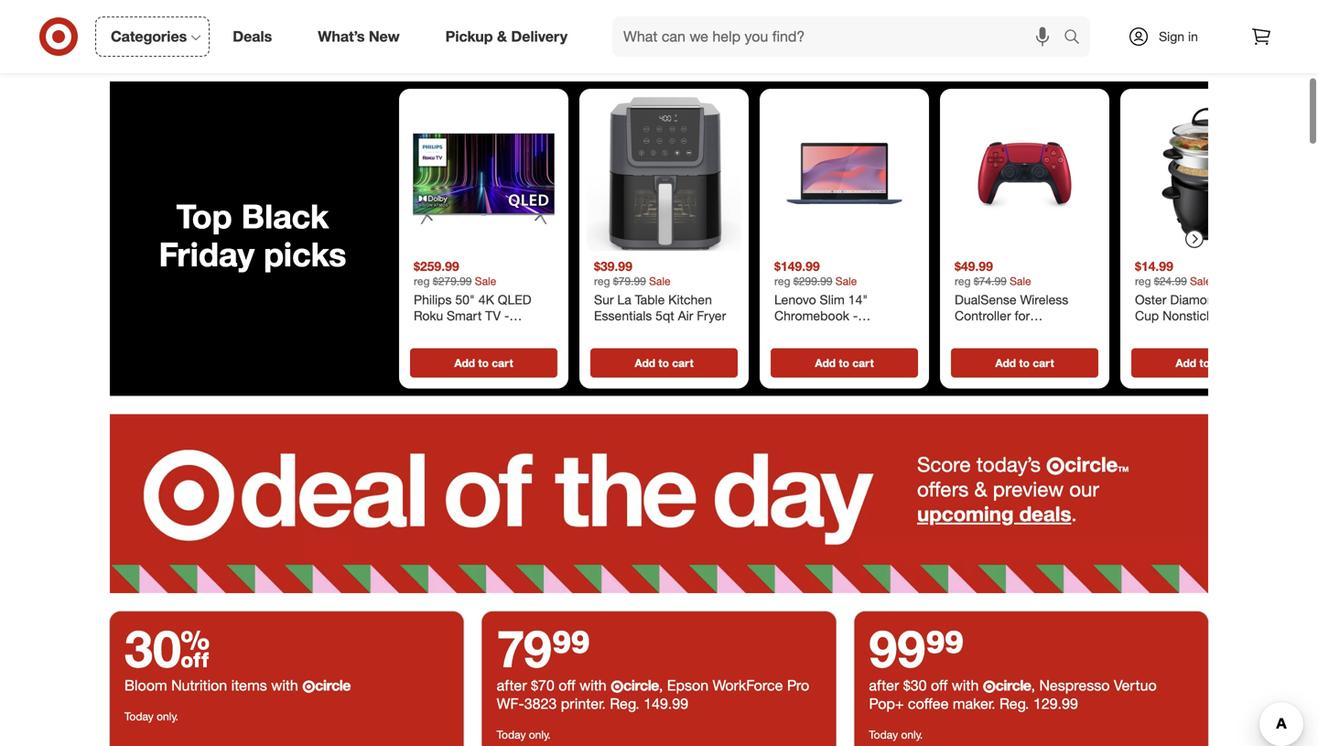 Task type: vqa. For each thing, say whether or not it's contained in the screenshot.
second Add to cart from right
yes



Task type: locate. For each thing, give the bounding box(es) containing it.
add
[[454, 356, 475, 370], [635, 356, 656, 370], [815, 356, 836, 370], [995, 356, 1016, 370], [1176, 356, 1197, 370]]

sign in link
[[1112, 16, 1227, 57]]

sale for $149.99
[[836, 274, 857, 288]]

table
[[635, 292, 665, 308]]

5 to from the left
[[1200, 356, 1210, 370]]

offers
[[917, 477, 969, 502]]

philips 50" 4k qled roku smart tv - 50pul7973/f7 - special purchase image
[[406, 96, 561, 251]]

to for $149.99
[[839, 356, 849, 370]]

cart
[[492, 356, 513, 370], [672, 356, 694, 370], [852, 356, 874, 370], [1033, 356, 1054, 370], [1213, 356, 1235, 370]]

129.99
[[1033, 695, 1078, 713]]

reg up oster
[[1135, 274, 1151, 288]]

black
[[241, 196, 329, 236], [1218, 324, 1250, 340]]

2 add from the left
[[635, 356, 656, 370]]

2 horizontal spatial with
[[952, 677, 979, 694]]

what's new
[[318, 28, 400, 45]]

2 with from the left
[[580, 677, 607, 694]]

2 reg. from the left
[[1000, 695, 1029, 713]]

5 add to cart from the left
[[1176, 356, 1235, 370]]

& inside score today's ◎ circle tm offers & preview our upcoming deals .
[[974, 477, 987, 502]]

off for 79
[[559, 677, 575, 694]]

99 up printer.
[[552, 617, 590, 679]]

, inside , epson workforce pro wf-3823 printer. reg. 149.99
[[659, 677, 663, 694]]

, for 99 99
[[1031, 677, 1035, 694]]

$39.99
[[594, 258, 632, 274]]

2 cart from the left
[[672, 356, 694, 370]]

1 reg. from the left
[[610, 695, 640, 713]]

sale right $279.99
[[475, 274, 496, 288]]

0 horizontal spatial ,
[[659, 677, 663, 694]]

1 add to cart from the left
[[454, 356, 513, 370]]

reg. right maker.
[[1000, 695, 1029, 713]]

sale up table at the top of the page
[[649, 274, 671, 288]]

oster
[[1135, 292, 1167, 308]]

$49.99 reg $74.99 sale
[[955, 258, 1031, 288]]

pro
[[787, 677, 809, 694]]

0 vertical spatial black
[[241, 196, 329, 236]]

1 vertical spatial &
[[974, 477, 987, 502]]

& right offers
[[974, 477, 987, 502]]

2 to from the left
[[659, 356, 669, 370]]

3 add from the left
[[815, 356, 836, 370]]

add to cart down 5qt
[[635, 356, 694, 370]]

today only. down the wf- on the bottom left of page
[[497, 728, 551, 742]]

0 horizontal spatial off
[[559, 677, 575, 694]]

sale for $49.99
[[1010, 274, 1031, 288]]

4 to from the left
[[1019, 356, 1030, 370]]

sale inside $39.99 reg $79.99 sale sur la table kitchen essentials 5qt air fryer
[[649, 274, 671, 288]]

6
[[1258, 292, 1265, 308]]

add to cart for $49.99
[[995, 356, 1054, 370]]

reg for $14.99
[[1135, 274, 1151, 288]]

-
[[1210, 324, 1215, 340]]

friday
[[159, 234, 255, 274]]

reg. inside the , nespresso vertuo pop+ coffee maker. reg. 129.99
[[1000, 695, 1029, 713]]

1 add from the left
[[454, 356, 475, 370]]

reg inside $49.99 reg $74.99 sale
[[955, 274, 971, 288]]

today only. for 79 99
[[497, 728, 551, 742]]

reg inside $149.99 reg $299.99 sale
[[774, 274, 790, 288]]

add for $49.99
[[995, 356, 1016, 370]]

sale for $14.99
[[1190, 274, 1212, 288]]

wf-
[[497, 695, 524, 713]]

2 add to cart from the left
[[635, 356, 694, 370]]

add down cooker
[[1176, 356, 1197, 370]]

cooker
[[1164, 324, 1206, 340]]

1 off from the left
[[559, 677, 575, 694]]

3 to from the left
[[839, 356, 849, 370]]

1 99 from the left
[[552, 617, 590, 679]]

, for 79 99
[[659, 677, 663, 694]]

1 horizontal spatial &
[[974, 477, 987, 502]]

to for $49.99
[[1019, 356, 1030, 370]]

today only. down bloom
[[124, 710, 178, 723]]

3 sale from the left
[[836, 274, 857, 288]]

today down the wf- on the bottom left of page
[[497, 728, 526, 742]]

1 horizontal spatial black
[[1218, 324, 1250, 340]]

add down essentials
[[635, 356, 656, 370]]

reg left $74.99
[[955, 274, 971, 288]]

4 sale from the left
[[1010, 274, 1031, 288]]

circle
[[1065, 452, 1118, 477], [315, 677, 351, 694], [623, 677, 659, 694], [996, 677, 1031, 694]]

epson
[[667, 677, 709, 694]]

$14.99 reg $24.99 sale oster diamondforce 6 cup nonstick  electric rice cooker - black
[[1135, 258, 1265, 340]]

off
[[559, 677, 575, 694], [931, 677, 948, 694]]

2 99 from the left
[[869, 617, 926, 679]]

after $70 off with
[[497, 677, 611, 694]]

sign
[[1159, 28, 1185, 44]]

4 add from the left
[[995, 356, 1016, 370]]

1 sale from the left
[[475, 274, 496, 288]]

add to cart down -
[[1176, 356, 1235, 370]]

reg
[[414, 274, 430, 288], [594, 274, 610, 288], [774, 274, 790, 288], [955, 274, 971, 288], [1135, 274, 1151, 288]]

with right 'items'
[[271, 677, 298, 694]]

rice
[[1135, 324, 1161, 340]]

today only. down pop+ coffee at the bottom right of page
[[869, 728, 923, 742]]

reg left $279.99
[[414, 274, 430, 288]]

2 horizontal spatial today
[[869, 728, 898, 742]]

black inside '$14.99 reg $24.99 sale oster diamondforce 6 cup nonstick  electric rice cooker - black'
[[1218, 324, 1250, 340]]

3 add to cart from the left
[[815, 356, 874, 370]]

3 with from the left
[[952, 677, 979, 694]]

reg inside '$14.99 reg $24.99 sale oster diamondforce 6 cup nonstick  electric rice cooker - black'
[[1135, 274, 1151, 288]]

$49.99
[[955, 258, 993, 274]]

off right $30 on the bottom of the page
[[931, 677, 948, 694]]

1 horizontal spatial reg.
[[1000, 695, 1029, 713]]

99 up maker.
[[926, 617, 964, 679]]

add to cart down $279.99
[[454, 356, 513, 370]]

add to cart button
[[410, 348, 557, 378], [590, 348, 738, 378], [771, 348, 918, 378], [951, 348, 1098, 378], [1131, 348, 1279, 378]]

1 horizontal spatial off
[[931, 677, 948, 694]]

today for 79
[[497, 728, 526, 742]]

only. down pop+ coffee at the bottom right of page
[[901, 728, 923, 742]]

reg for $259.99
[[414, 274, 430, 288]]

1 to from the left
[[478, 356, 489, 370]]

sale inside '$14.99 reg $24.99 sale oster diamondforce 6 cup nonstick  electric rice cooker - black'
[[1190, 274, 1212, 288]]

add to cart button down 5qt
[[590, 348, 738, 378]]

circle for after $70 off with
[[623, 677, 659, 694]]

off right $70
[[559, 677, 575, 694]]

30
[[124, 617, 210, 679]]

3 add to cart button from the left
[[771, 348, 918, 378]]

0 horizontal spatial today
[[124, 710, 154, 723]]

essentials
[[594, 308, 652, 324]]

fryer
[[697, 308, 726, 324]]

1 horizontal spatial with
[[580, 677, 607, 694]]

after up the wf- on the bottom left of page
[[497, 677, 527, 694]]

add to cart
[[454, 356, 513, 370], [635, 356, 694, 370], [815, 356, 874, 370], [995, 356, 1054, 370], [1176, 356, 1235, 370]]

add down the $299.99
[[815, 356, 836, 370]]

to for $39.99
[[659, 356, 669, 370]]

air
[[678, 308, 693, 324]]

only. down the 3823
[[529, 728, 551, 742]]

reg up sur
[[594, 274, 610, 288]]

top black friday picks
[[159, 196, 346, 274]]

2 after from the left
[[869, 677, 899, 694]]

What can we help you find? suggestions appear below search field
[[612, 16, 1068, 57]]

99
[[552, 617, 590, 679], [869, 617, 926, 679], [926, 617, 964, 679]]

today down pop+ coffee at the bottom right of page
[[869, 728, 898, 742]]

our
[[1069, 477, 1099, 502]]

score
[[917, 452, 971, 477]]

sale up diamondforce
[[1190, 274, 1212, 288]]

sale right the $299.99
[[836, 274, 857, 288]]

add to cart for $149.99
[[815, 356, 874, 370]]

after for 79
[[497, 677, 527, 694]]

with up maker.
[[952, 677, 979, 694]]

99 for 79
[[552, 617, 590, 679]]

nonstick
[[1163, 308, 1213, 324]]

add to cart button for $259.99
[[410, 348, 557, 378]]

sale
[[475, 274, 496, 288], [649, 274, 671, 288], [836, 274, 857, 288], [1010, 274, 1031, 288], [1190, 274, 1212, 288]]

with up printer.
[[580, 677, 607, 694]]

4 reg from the left
[[955, 274, 971, 288]]

1 horizontal spatial ,
[[1031, 677, 1035, 694]]

black right top
[[241, 196, 329, 236]]

reg left the $299.99
[[774, 274, 790, 288]]

today down bloom
[[124, 710, 154, 723]]

, up 129.99
[[1031, 677, 1035, 694]]

, inside the , nespresso vertuo pop+ coffee maker. reg. 129.99
[[1031, 677, 1035, 694]]

0 horizontal spatial reg.
[[610, 695, 640, 713]]

4 add to cart from the left
[[995, 356, 1054, 370]]

add to cart button down $74.99
[[951, 348, 1098, 378]]

2 off from the left
[[931, 677, 948, 694]]

3 99 from the left
[[926, 617, 964, 679]]

add to cart button down the $299.99
[[771, 348, 918, 378]]

2 , from the left
[[1031, 677, 1035, 694]]

$149.99
[[774, 258, 820, 274]]

0 horizontal spatial with
[[271, 677, 298, 694]]

reg.
[[610, 695, 640, 713], [1000, 695, 1029, 713]]

add for $259.99
[[454, 356, 475, 370]]

circle right 'items'
[[315, 677, 351, 694]]

1 vertical spatial black
[[1218, 324, 1250, 340]]

0 horizontal spatial black
[[241, 196, 329, 236]]

1 cart from the left
[[492, 356, 513, 370]]

to for $14.99
[[1200, 356, 1210, 370]]

picks
[[264, 234, 346, 274]]

today for 99
[[869, 728, 898, 742]]

1 horizontal spatial today only.
[[497, 728, 551, 742]]

2 add to cart button from the left
[[590, 348, 738, 378]]

4 add to cart button from the left
[[951, 348, 1098, 378]]

add to cart button for $14.99
[[1131, 348, 1279, 378]]

oster diamondforce 6 cup nonstick  electric rice cooker - black image
[[1128, 96, 1282, 251]]

circle up .
[[1065, 452, 1118, 477]]

1 after from the left
[[497, 677, 527, 694]]

0 horizontal spatial after
[[497, 677, 527, 694]]

1 horizontal spatial only.
[[529, 728, 551, 742]]

after up pop+ coffee at the bottom right of page
[[869, 677, 899, 694]]

5 add to cart button from the left
[[1131, 348, 1279, 378]]

circle up 149.99
[[623, 677, 659, 694]]

cart for $149.99
[[852, 356, 874, 370]]

sale inside $149.99 reg $299.99 sale
[[836, 274, 857, 288]]

today only.
[[124, 710, 178, 723], [497, 728, 551, 742], [869, 728, 923, 742]]

add down $279.99
[[454, 356, 475, 370]]

3 reg from the left
[[774, 274, 790, 288]]

add to cart button down -
[[1131, 348, 1279, 378]]

today only. for 99 99
[[869, 728, 923, 742]]

,
[[659, 677, 663, 694], [1031, 677, 1035, 694]]

add to cart button down $279.99
[[410, 348, 557, 378]]

0 vertical spatial &
[[497, 28, 507, 45]]

to
[[478, 356, 489, 370], [659, 356, 669, 370], [839, 356, 849, 370], [1019, 356, 1030, 370], [1200, 356, 1210, 370]]

2 horizontal spatial only.
[[901, 728, 923, 742]]

&
[[497, 28, 507, 45], [974, 477, 987, 502]]

1 , from the left
[[659, 677, 663, 694]]

3 cart from the left
[[852, 356, 874, 370]]

sale right $74.99
[[1010, 274, 1031, 288]]

1 horizontal spatial today
[[497, 728, 526, 742]]

reg. inside , epson workforce pro wf-3823 printer. reg. 149.99
[[610, 695, 640, 713]]

add down $74.99
[[995, 356, 1016, 370]]

pop+ coffee
[[869, 695, 949, 713]]

circle left nespresso
[[996, 677, 1031, 694]]

5 add from the left
[[1176, 356, 1197, 370]]

today
[[124, 710, 154, 723], [497, 728, 526, 742], [869, 728, 898, 742]]

sale inside $49.99 reg $74.99 sale
[[1010, 274, 1031, 288]]

only. for 79
[[529, 728, 551, 742]]

$70
[[531, 677, 555, 694]]

black right -
[[1218, 324, 1250, 340]]

sale inside $259.99 reg $279.99 sale
[[475, 274, 496, 288]]

& right pickup
[[497, 28, 507, 45]]

reg for $149.99
[[774, 274, 790, 288]]

upcoming
[[917, 501, 1014, 526]]

only. down bloom
[[157, 710, 178, 723]]

1 horizontal spatial after
[[869, 677, 899, 694]]

4 cart from the left
[[1033, 356, 1054, 370]]

1 add to cart button from the left
[[410, 348, 557, 378]]

2 reg from the left
[[594, 274, 610, 288]]

, up 149.99
[[659, 677, 663, 694]]

5 sale from the left
[[1190, 274, 1212, 288]]

reg inside $259.99 reg $279.99 sale
[[414, 274, 430, 288]]

5 reg from the left
[[1135, 274, 1151, 288]]

categories
[[111, 28, 187, 45]]

add to cart down the $299.99
[[815, 356, 874, 370]]

reg inside $39.99 reg $79.99 sale sur la table kitchen essentials 5qt air fryer
[[594, 274, 610, 288]]

pickup
[[445, 28, 493, 45]]

add to cart down $74.99
[[995, 356, 1054, 370]]

reg. left 149.99
[[610, 695, 640, 713]]

2 horizontal spatial today only.
[[869, 728, 923, 742]]

2 sale from the left
[[649, 274, 671, 288]]

1 reg from the left
[[414, 274, 430, 288]]

after
[[497, 677, 527, 694], [869, 677, 899, 694]]

99 up pop+ coffee at the bottom right of page
[[869, 617, 926, 679]]

only.
[[157, 710, 178, 723], [529, 728, 551, 742], [901, 728, 923, 742]]



Task type: describe. For each thing, give the bounding box(es) containing it.
cart for $259.99
[[492, 356, 513, 370]]

search button
[[1055, 16, 1099, 60]]

add for $14.99
[[1176, 356, 1197, 370]]

off for 99
[[931, 677, 948, 694]]

only. for 99
[[901, 728, 923, 742]]

add to cart button for $49.99
[[951, 348, 1098, 378]]

add to cart for $39.99
[[635, 356, 694, 370]]

sale for $39.99
[[649, 274, 671, 288]]

add for $39.99
[[635, 356, 656, 370]]

0 horizontal spatial only.
[[157, 710, 178, 723]]

what's new link
[[302, 16, 423, 57]]

reg for $49.99
[[955, 274, 971, 288]]

$30
[[903, 677, 927, 694]]

sur
[[594, 292, 614, 308]]

dualsense wireless controller for playstation 5 - volcanic red image
[[947, 96, 1102, 251]]

◎
[[1046, 456, 1065, 476]]

circle inside score today's ◎ circle tm offers & preview our upcoming deals .
[[1065, 452, 1118, 477]]

items
[[231, 677, 267, 694]]

add for $149.99
[[815, 356, 836, 370]]

nutrition
[[171, 677, 227, 694]]

3823
[[524, 695, 557, 713]]

, epson workforce pro wf-3823 printer. reg. 149.99
[[497, 677, 809, 713]]

deals link
[[217, 16, 295, 57]]

top
[[176, 196, 232, 236]]

add to cart for $259.99
[[454, 356, 513, 370]]

add to cart button for $39.99
[[590, 348, 738, 378]]

vertuo
[[1114, 677, 1157, 694]]

.
[[1071, 501, 1077, 526]]

$299.99
[[794, 274, 833, 288]]

add to cart button for $149.99
[[771, 348, 918, 378]]

maker.
[[953, 695, 996, 713]]

pickup & delivery
[[445, 28, 568, 45]]

preview
[[993, 477, 1064, 502]]

with for 79
[[580, 677, 607, 694]]

79 99
[[497, 617, 590, 679]]

with for 99
[[952, 677, 979, 694]]

, nespresso vertuo pop+ coffee maker. reg. 129.99
[[869, 677, 1157, 713]]

bloom nutrition items with
[[124, 677, 302, 694]]

1 with from the left
[[271, 677, 298, 694]]

bloom
[[124, 677, 167, 694]]

reg for $39.99
[[594, 274, 610, 288]]

0 horizontal spatial &
[[497, 28, 507, 45]]

la
[[617, 292, 631, 308]]

carousel region
[[110, 82, 1290, 414]]

diamondforce
[[1170, 292, 1254, 308]]

search
[[1055, 29, 1099, 47]]

99 99
[[869, 617, 964, 679]]

0 horizontal spatial today only.
[[124, 710, 178, 723]]

categories link
[[95, 16, 210, 57]]

79
[[497, 617, 552, 679]]

after $30 off with
[[869, 677, 983, 694]]

sur la table kitchen essentials 5qt air fryer image
[[587, 96, 741, 251]]

nespresso
[[1039, 677, 1110, 694]]

in
[[1188, 28, 1198, 44]]

printer.
[[561, 695, 606, 713]]

electric
[[1217, 308, 1260, 324]]

$39.99 reg $79.99 sale sur la table kitchen essentials 5qt air fryer
[[594, 258, 726, 324]]

$24.99
[[1154, 274, 1187, 288]]

what's
[[318, 28, 365, 45]]

lenovo slim 14" chromebook - mediatek processor - 4gb ram - 64gb flash storage - blue (82xj002dus) image
[[767, 96, 922, 251]]

149.99
[[644, 695, 688, 713]]

black inside top black friday picks
[[241, 196, 329, 236]]

kitchen
[[668, 292, 712, 308]]

score today's ◎ circle tm offers & preview our upcoming deals .
[[917, 452, 1129, 526]]

99 for 99
[[926, 617, 964, 679]]

delivery
[[511, 28, 568, 45]]

circle for after $30 off with
[[996, 677, 1031, 694]]

$149.99 reg $299.99 sale
[[774, 258, 857, 288]]

$14.99
[[1135, 258, 1173, 274]]

circle for bloom nutrition items with
[[315, 677, 351, 694]]

workforce
[[713, 677, 783, 694]]

to for $259.99
[[478, 356, 489, 370]]

$74.99
[[974, 274, 1007, 288]]

sale for $259.99
[[475, 274, 496, 288]]

tm
[[1118, 465, 1129, 474]]

after for 99
[[869, 677, 899, 694]]

cup
[[1135, 308, 1159, 324]]

cart for $49.99
[[1033, 356, 1054, 370]]

pickup & delivery link
[[430, 16, 590, 57]]

today's
[[977, 452, 1041, 477]]

sign in
[[1159, 28, 1198, 44]]

add to cart for $14.99
[[1176, 356, 1235, 370]]

$279.99
[[433, 274, 472, 288]]

5qt
[[656, 308, 674, 324]]

deals
[[233, 28, 272, 45]]

new
[[369, 28, 400, 45]]

$259.99 reg $279.99 sale
[[414, 258, 496, 288]]

$79.99
[[613, 274, 646, 288]]

5 cart from the left
[[1213, 356, 1235, 370]]

$259.99
[[414, 258, 459, 274]]

deals
[[1019, 501, 1071, 526]]

target deal of the day image
[[110, 414, 1208, 593]]



